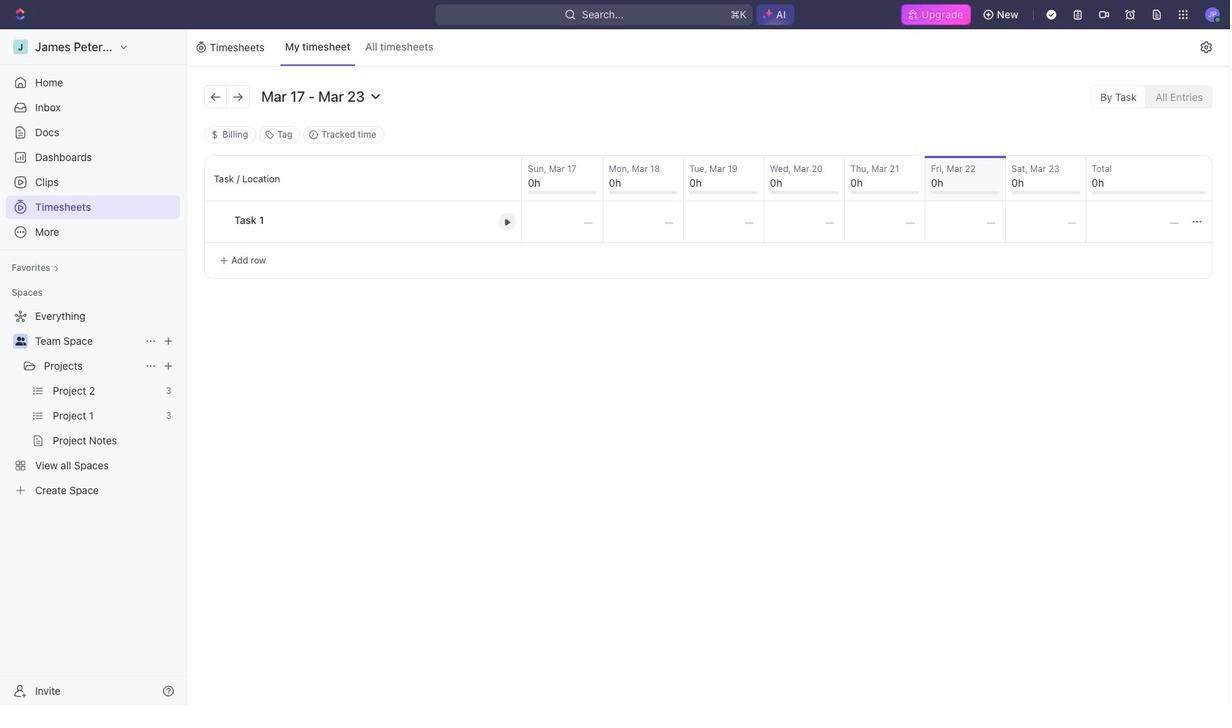 Task type: describe. For each thing, give the bounding box(es) containing it.
3 — text field from the left
[[1006, 201, 1086, 242]]

tree inside sidebar navigation
[[6, 305, 180, 503]]

2 — text field from the left
[[684, 201, 764, 242]]

james peterson's workspace, , element
[[13, 40, 28, 54]]

sidebar navigation
[[0, 29, 190, 705]]

user group image
[[15, 337, 26, 346]]



Task type: locate. For each thing, give the bounding box(es) containing it.
2 — text field from the left
[[845, 201, 925, 242]]

1 horizontal spatial — text field
[[845, 201, 925, 242]]

1 — text field from the left
[[603, 201, 683, 242]]

2 horizontal spatial — text field
[[1006, 201, 1086, 242]]

5 — text field from the left
[[1086, 201, 1189, 242]]

tree
[[6, 305, 180, 503]]

— text field
[[603, 201, 683, 242], [845, 201, 925, 242], [1006, 201, 1086, 242]]

0 horizontal spatial — text field
[[603, 201, 683, 242]]

1 — text field from the left
[[522, 201, 603, 242]]

3 — text field from the left
[[765, 201, 844, 242]]

4 — text field from the left
[[926, 201, 1006, 242]]

— text field
[[522, 201, 603, 242], [684, 201, 764, 242], [765, 201, 844, 242], [926, 201, 1006, 242], [1086, 201, 1189, 242]]



Task type: vqa. For each thing, say whether or not it's contained in the screenshot.
second — text field from left
yes



